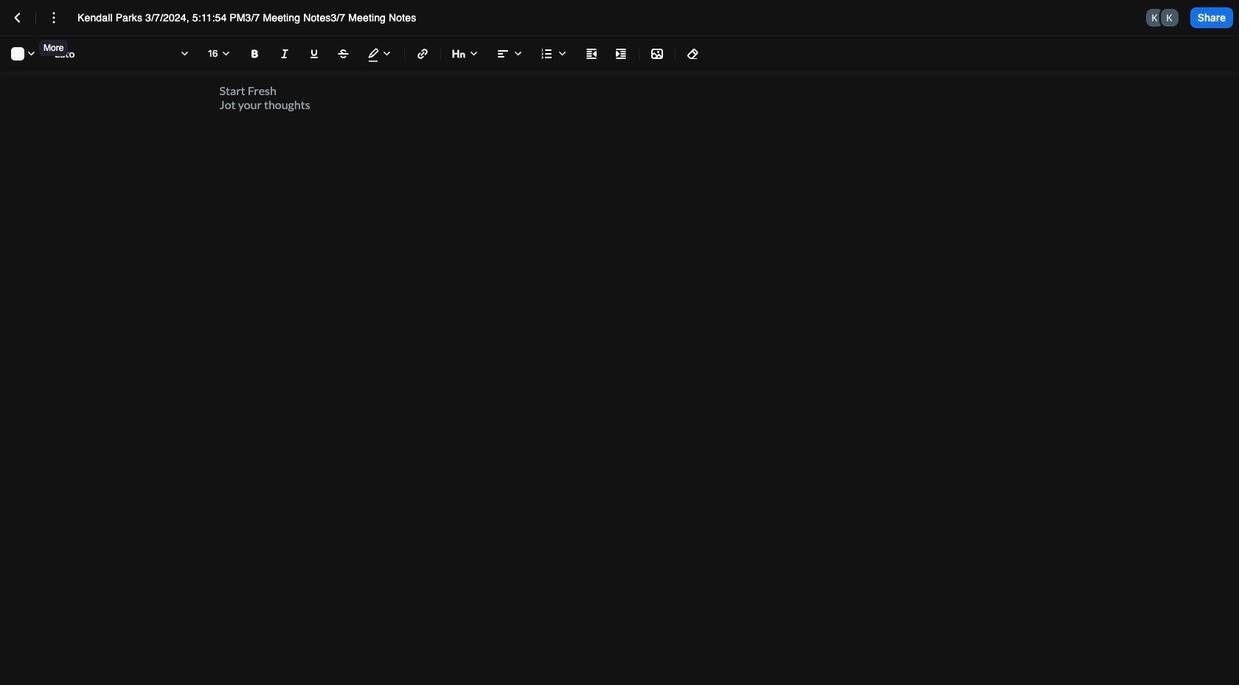 Task type: describe. For each thing, give the bounding box(es) containing it.
decrease indent image
[[583, 45, 600, 63]]

link image
[[414, 45, 431, 63]]

bold image
[[246, 45, 264, 63]]



Task type: locate. For each thing, give the bounding box(es) containing it.
underline image
[[305, 45, 323, 63]]

kendall parks image
[[1146, 9, 1164, 27]]

clear style image
[[684, 45, 702, 63]]

increase indent image
[[612, 45, 630, 63]]

None text field
[[77, 10, 443, 25]]

more image
[[45, 9, 63, 27]]

italic image
[[276, 45, 294, 63]]

insert image image
[[648, 45, 666, 63]]

all notes image
[[9, 9, 27, 27]]

strikethrough image
[[335, 45, 353, 63]]

tooltip
[[38, 30, 70, 58]]

kendall parks image
[[1161, 9, 1178, 27]]



Task type: vqa. For each thing, say whether or not it's contained in the screenshot.
a inside 'dropdown button'
no



